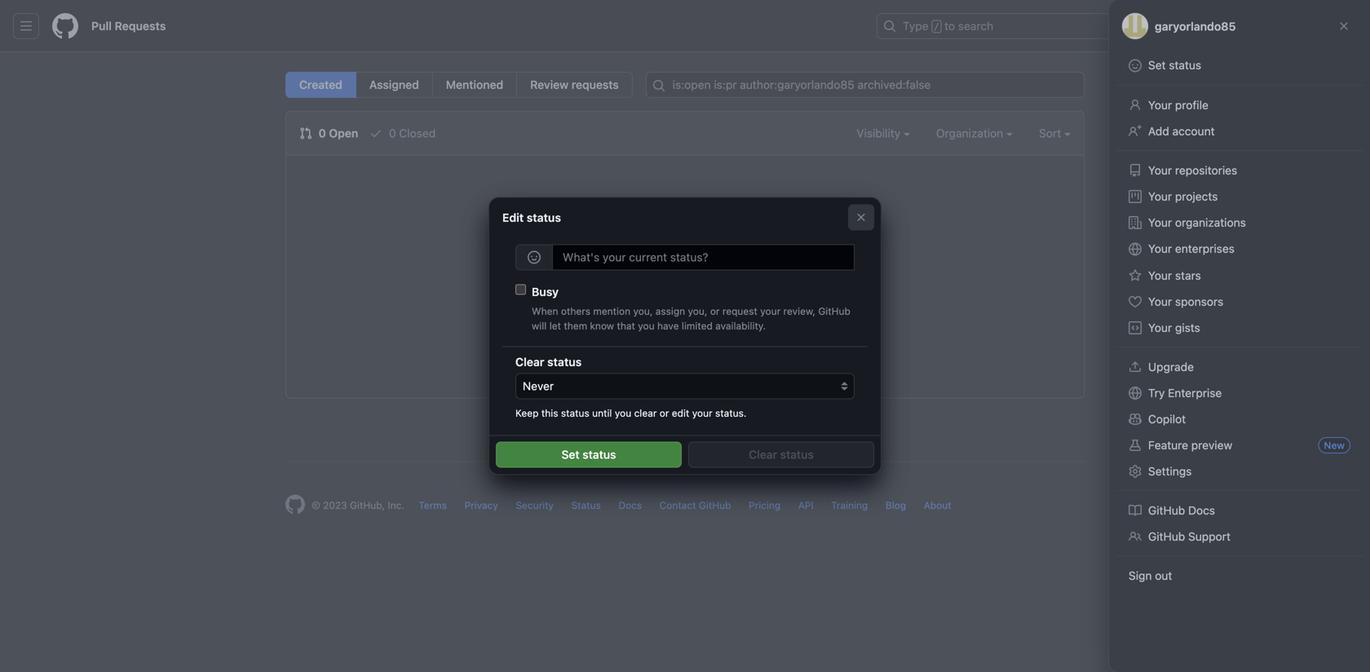 Task type: vqa. For each thing, say whether or not it's contained in the screenshot.
1st "Star this repository" icon from the bottom of the Explore repositories navigation at right
no



Task type: describe. For each thing, give the bounding box(es) containing it.
What's your current status? text field
[[552, 244, 855, 270]]

out
[[1155, 569, 1172, 582]]

your projects
[[1148, 190, 1218, 203]]

github inside 'footer'
[[699, 500, 731, 511]]

git pull request image
[[299, 127, 312, 140]]

blog link
[[886, 500, 906, 511]]

set status for set status button inside the the edit status dialog
[[562, 448, 616, 461]]

when
[[532, 305, 558, 317]]

closed
[[399, 126, 436, 140]]

sort button
[[1039, 125, 1071, 142]]

long
[[633, 413, 656, 427]]

security link
[[516, 500, 554, 511]]

status right 'edit'
[[527, 211, 561, 224]]

add
[[1148, 124, 1169, 138]]

try enterprise
[[1148, 386, 1222, 400]]

mentioned
[[446, 78, 503, 91]]

your gists
[[1148, 321, 1200, 334]]

clear status inside "button"
[[749, 448, 814, 461]]

upgrade link
[[1122, 354, 1357, 380]]

garyorlando85
[[1155, 19, 1236, 33]]

search image
[[652, 79, 665, 92]]

edit status dialog
[[489, 198, 881, 474]]

security
[[516, 500, 554, 511]]

account
[[1173, 124, 1215, 138]]

your sponsors link
[[1122, 289, 1357, 315]]

copilot
[[1148, 412, 1186, 426]]

busy when others mention you, assign you, or request your review,           github will let them know that you have limited availability.
[[532, 285, 851, 331]]

request
[[723, 305, 758, 317]]

set status button inside the edit status dialog
[[496, 442, 682, 468]]

them
[[564, 320, 587, 331]]

or inside busy when others mention you, assign you, or request your review,           github will let them know that you have limited availability.
[[710, 305, 720, 317]]

sponsors
[[1175, 295, 1224, 308]]

limited
[[682, 320, 713, 331]]

your stars
[[1148, 269, 1201, 282]]

status right this
[[561, 408, 589, 419]]

0 horizontal spatial clear status
[[515, 355, 582, 368]]

github,
[[350, 500, 385, 511]]

try
[[1148, 386, 1165, 400]]

github inside busy when others mention you, assign you, or request your review,           github will let them know that you have limited availability.
[[818, 305, 851, 317]]

homepage image
[[52, 13, 78, 39]]

your for your projects
[[1148, 190, 1172, 203]]

clear status button
[[688, 442, 874, 468]]

Search all issues text field
[[646, 72, 1085, 98]]

pricing
[[749, 500, 781, 511]]

command palette image
[[1143, 20, 1156, 33]]

©
[[312, 500, 320, 511]]

upgrade
[[1148, 360, 1194, 374]]

github docs link
[[1122, 498, 1357, 524]]

terms
[[419, 500, 447, 511]]

homepage image
[[285, 495, 305, 514]]

your projects link
[[1122, 184, 1357, 210]]

0 open link
[[299, 125, 358, 142]]

to
[[945, 19, 955, 33]]

clear
[[634, 408, 657, 419]]

0 vertical spatial your
[[719, 265, 758, 288]]

gists
[[1175, 321, 1200, 334]]

requests
[[572, 78, 619, 91]]

privacy
[[465, 500, 498, 511]]

0 horizontal spatial docs
[[619, 500, 642, 511]]

0 open
[[316, 126, 358, 140]]

dialog containing garyorlando85
[[0, 0, 1370, 672]]

your for your enterprises
[[1148, 242, 1172, 255]]

preview
[[1192, 438, 1233, 452]]

status down let
[[547, 355, 582, 368]]

status inside clear status "button"
[[780, 448, 814, 461]]

clear inside "button"
[[749, 448, 777, 461]]

sort
[[1039, 126, 1061, 140]]

type / to search
[[903, 19, 994, 33]]

visibility
[[857, 126, 904, 140]]

keep
[[515, 408, 539, 419]]

2 you, from the left
[[688, 305, 708, 317]]

availability.
[[715, 320, 766, 331]]

terms link
[[419, 500, 447, 511]]

profile
[[1175, 98, 1209, 112]]

assign
[[656, 305, 685, 317]]

contact
[[660, 500, 696, 511]]

advanced search link
[[750, 307, 851, 322]]

0 horizontal spatial search
[[577, 307, 617, 322]]

status.
[[715, 408, 747, 419]]

all
[[621, 307, 634, 322]]

all of github link
[[621, 307, 694, 322]]

settings
[[1148, 465, 1192, 478]]

know
[[590, 320, 614, 331]]

your inside busy when others mention you, assign you, or request your review,           github will let them know that you have limited availability.
[[760, 305, 781, 317]]

with
[[724, 413, 746, 427]]

enterprise
[[1168, 386, 1222, 400]]

others
[[561, 305, 591, 317]]

add account link
[[1122, 118, 1357, 144]]

docs link
[[619, 500, 642, 511]]

2 vertical spatial your
[[692, 408, 713, 419]]

sign out
[[1129, 569, 1172, 582]]

Busy checkbox
[[515, 284, 526, 295]]

organization button
[[936, 125, 1013, 142]]

could
[[541, 307, 574, 322]]

1 horizontal spatial search
[[811, 307, 851, 322]]

2023
[[323, 500, 347, 511]]

api link
[[798, 500, 814, 511]]

try enterprise link
[[1122, 380, 1357, 406]]

that
[[617, 320, 635, 331]]

assigned
[[369, 78, 419, 91]]

requests
[[115, 19, 166, 33]]

protip!
[[555, 413, 594, 427]]

about link
[[924, 500, 952, 511]]

smiley image
[[528, 251, 541, 264]]

set status for rightmost set status button
[[1148, 58, 1202, 72]]

this
[[541, 408, 558, 419]]

you could search all of github or try an advanced search .
[[516, 307, 854, 322]]

open
[[329, 126, 358, 140]]

pull requests
[[91, 19, 166, 33]]



Task type: locate. For each thing, give the bounding box(es) containing it.
you, up that
[[633, 305, 653, 317]]

close image
[[1338, 20, 1351, 33]]

0 vertical spatial clear
[[515, 355, 544, 368]]

your for your sponsors
[[1148, 295, 1172, 308]]

your for your profile
[[1148, 98, 1172, 112]]

docs
[[619, 500, 642, 511], [1188, 504, 1215, 517]]

mention
[[593, 305, 631, 317]]

0 vertical spatial set
[[1148, 58, 1166, 72]]

search right to on the right top of the page
[[958, 19, 994, 33]]

status down follow
[[583, 448, 616, 461]]

4 your from the top
[[1148, 216, 1172, 229]]

inc.
[[388, 500, 404, 511]]

blog
[[886, 500, 906, 511]]

your organizations link
[[1122, 210, 1357, 236]]

follow
[[597, 413, 630, 427]]

or
[[710, 305, 720, 317], [697, 307, 709, 322], [660, 408, 669, 419]]

0 vertical spatial you
[[638, 320, 655, 331]]

0 horizontal spatial your
[[692, 408, 713, 419]]

0
[[319, 126, 326, 140], [389, 126, 396, 140]]

1 vertical spatial you
[[615, 408, 631, 419]]

1 vertical spatial set status
[[562, 448, 616, 461]]

1 horizontal spatial clear status
[[749, 448, 814, 461]]

or for edit
[[660, 408, 669, 419]]

discussions
[[659, 413, 721, 427]]

0 inside "link"
[[389, 126, 396, 140]]

your profile link
[[1122, 92, 1357, 118]]

2 0 from the left
[[389, 126, 396, 140]]

set down protip! in the left of the page
[[562, 448, 580, 461]]

1 horizontal spatial docs
[[1188, 504, 1215, 517]]

or left edit
[[660, 408, 669, 419]]

contact github
[[660, 500, 731, 511]]

settings link
[[1122, 458, 1357, 484]]

0 horizontal spatial set status button
[[496, 442, 682, 468]]

your down "your projects"
[[1148, 216, 1172, 229]]

0 horizontal spatial or
[[660, 408, 669, 419]]

set status down protip! in the left of the page
[[562, 448, 616, 461]]

clear status down let
[[515, 355, 582, 368]]

0 horizontal spatial set
[[562, 448, 580, 461]]

feature preview button
[[1122, 432, 1357, 458]]

sign out link
[[1122, 563, 1357, 589]]

your right edit
[[692, 408, 713, 419]]

your left stars at the right top of the page
[[1148, 269, 1172, 282]]

docs right status
[[619, 500, 642, 511]]

your up the add
[[1148, 98, 1172, 112]]

0 closed link
[[370, 125, 436, 142]]

set status inside the edit status dialog
[[562, 448, 616, 461]]

0 horizontal spatial set status
[[562, 448, 616, 461]]

about
[[924, 500, 952, 511]]

repositories
[[1175, 164, 1238, 177]]

1 horizontal spatial 0
[[389, 126, 396, 140]]

0 for open
[[319, 126, 326, 140]]

status up api link
[[780, 448, 814, 461]]

edit
[[502, 211, 524, 224]]

Issues search field
[[646, 72, 1085, 98]]

visibility button
[[857, 125, 910, 142]]

1 horizontal spatial or
[[697, 307, 709, 322]]

will
[[532, 320, 547, 331]]

clear down will
[[515, 355, 544, 368]]

docs up support at the right bottom of the page
[[1188, 504, 1215, 517]]

set down command palette image
[[1148, 58, 1166, 72]]

clear
[[515, 355, 544, 368], [749, 448, 777, 461]]

you,
[[633, 305, 653, 317], [688, 305, 708, 317]]

your for your gists
[[1148, 321, 1172, 334]]

search
[[958, 19, 994, 33], [577, 307, 617, 322], [811, 307, 851, 322]]

clear status
[[515, 355, 582, 368], [749, 448, 814, 461]]

your left projects
[[1148, 190, 1172, 203]]

your for your organizations
[[1148, 216, 1172, 229]]

or left try
[[697, 307, 709, 322]]

pull
[[91, 19, 112, 33]]

training
[[831, 500, 868, 511]]

docs inside github docs link
[[1188, 504, 1215, 517]]

1 vertical spatial set
[[562, 448, 580, 461]]

edit status
[[502, 211, 561, 224]]

set status button
[[1122, 52, 1357, 79], [496, 442, 682, 468]]

3 your from the top
[[1148, 190, 1172, 203]]

light bulb image
[[539, 414, 552, 427]]

clear up pricing at the right
[[749, 448, 777, 461]]

search down 'search.'
[[811, 307, 851, 322]]

set inside the edit status dialog
[[562, 448, 580, 461]]

your for your stars
[[1148, 269, 1172, 282]]

organization
[[936, 126, 1007, 140]]

your up your gists on the right
[[1148, 295, 1172, 308]]

try
[[713, 307, 729, 322]]

you right the until
[[615, 408, 631, 419]]

your organizations
[[1148, 216, 1246, 229]]

0 horizontal spatial clear
[[515, 355, 544, 368]]

close image
[[855, 211, 868, 224]]

type
[[903, 19, 929, 33]]

0 right git pull request image in the top left of the page
[[319, 126, 326, 140]]

github support
[[1148, 530, 1231, 543]]

search.
[[763, 265, 828, 288]]

your up request
[[719, 265, 758, 288]]

set status
[[1148, 58, 1202, 72], [562, 448, 616, 461]]

your gists link
[[1122, 315, 1357, 341]]

0 horizontal spatial 0
[[319, 126, 326, 140]]

1 0 from the left
[[319, 126, 326, 140]]

1 horizontal spatial set status
[[1148, 58, 1202, 72]]

0 vertical spatial set status button
[[1122, 52, 1357, 79]]

7 your from the top
[[1148, 295, 1172, 308]]

stars
[[1175, 269, 1201, 282]]

/
[[934, 21, 940, 33]]

1 horizontal spatial your
[[719, 265, 758, 288]]

you right that
[[638, 320, 655, 331]]

keep this status until you clear or edit your status.
[[515, 408, 747, 419]]

your left 'gists'
[[1148, 321, 1172, 334]]

you inside busy when others mention you, assign you, or request your review,           github will let them know that you have limited availability.
[[638, 320, 655, 331]]

0 horizontal spatial you,
[[633, 305, 653, 317]]

let
[[550, 320, 561, 331]]

1 you, from the left
[[633, 305, 653, 317]]

2 your from the top
[[1148, 164, 1172, 177]]

0 vertical spatial set status
[[1148, 58, 1202, 72]]

1 horizontal spatial set status button
[[1122, 52, 1357, 79]]

your inside "link"
[[1148, 216, 1172, 229]]

triangle down image
[[1206, 18, 1219, 31]]

an
[[732, 307, 747, 322]]

footer
[[272, 461, 1098, 555]]

projects
[[1175, 190, 1218, 203]]

or up limited
[[710, 305, 720, 317]]

1 vertical spatial clear
[[749, 448, 777, 461]]

2 horizontal spatial or
[[710, 305, 720, 317]]

your repositories
[[1148, 164, 1238, 177]]

0 horizontal spatial you
[[615, 408, 631, 419]]

2 horizontal spatial search
[[958, 19, 994, 33]]

1 your from the top
[[1148, 98, 1172, 112]]

8 your from the top
[[1148, 321, 1172, 334]]

busy
[[532, 285, 559, 298]]

protip! follow long discussions with
[[555, 413, 749, 427]]

6 your from the top
[[1148, 269, 1172, 282]]

5 your from the top
[[1148, 242, 1172, 255]]

privacy link
[[465, 500, 498, 511]]

support
[[1188, 530, 1231, 543]]

status down garyorlando85
[[1169, 58, 1202, 72]]

your repositories link
[[1122, 157, 1357, 184]]

or for try
[[697, 307, 709, 322]]

0 right check image
[[389, 126, 396, 140]]

1 vertical spatial clear status
[[749, 448, 814, 461]]

footer containing © 2023 github, inc.
[[272, 461, 1098, 555]]

1 horizontal spatial clear
[[749, 448, 777, 461]]

search left all in the top of the page
[[577, 307, 617, 322]]

your
[[719, 265, 758, 288], [760, 305, 781, 317], [692, 408, 713, 419]]

have
[[657, 320, 679, 331]]

set status button down protip! in the left of the page
[[496, 442, 682, 468]]

clear status up pricing at the right
[[749, 448, 814, 461]]

you, up limited
[[688, 305, 708, 317]]

1 vertical spatial your
[[760, 305, 781, 317]]

.
[[851, 307, 854, 322]]

2 horizontal spatial your
[[760, 305, 781, 317]]

enterprises
[[1175, 242, 1235, 255]]

mentioned link
[[432, 72, 517, 98]]

your up "your projects"
[[1148, 164, 1172, 177]]

you
[[638, 320, 655, 331], [615, 408, 631, 419]]

feature
[[1148, 438, 1188, 452]]

your up your stars
[[1148, 242, 1172, 255]]

assigned link
[[355, 72, 433, 98]]

advanced
[[750, 307, 808, 322]]

status link
[[571, 500, 601, 511]]

dialog
[[0, 0, 1370, 672]]

1 horizontal spatial set
[[1148, 58, 1166, 72]]

contact github link
[[660, 500, 731, 511]]

copilot link
[[1122, 406, 1357, 432]]

review,
[[783, 305, 816, 317]]

1 horizontal spatial you
[[638, 320, 655, 331]]

plus image
[[1190, 20, 1203, 33]]

set status up your profile
[[1148, 58, 1202, 72]]

pull requests element
[[285, 72, 633, 98]]

review
[[530, 78, 569, 91]]

1 vertical spatial set status button
[[496, 442, 682, 468]]

0 for closed
[[389, 126, 396, 140]]

0 vertical spatial clear status
[[515, 355, 582, 368]]

review requests
[[530, 78, 619, 91]]

1 horizontal spatial you,
[[688, 305, 708, 317]]

set status button up your profile link
[[1122, 52, 1357, 79]]

© 2023 github, inc.
[[312, 500, 404, 511]]

check image
[[370, 127, 383, 140]]

your sponsors
[[1148, 295, 1224, 308]]

your left review,
[[760, 305, 781, 317]]

your for your repositories
[[1148, 164, 1172, 177]]



